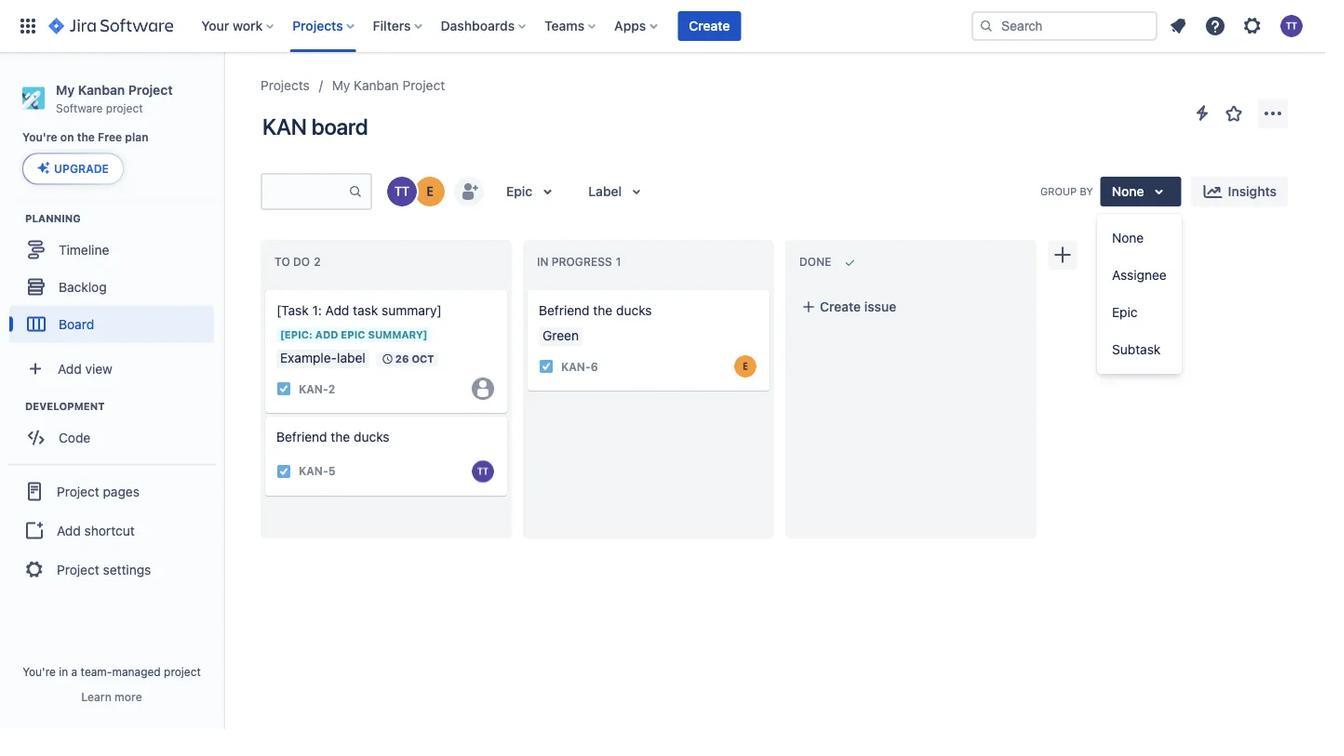 Task type: describe. For each thing, give the bounding box(es) containing it.
group by
[[1041, 185, 1094, 198]]

to
[[275, 256, 290, 269]]

project down the add shortcut
[[57, 562, 99, 578]]

learn more button
[[81, 690, 142, 705]]

managed
[[112, 666, 161, 679]]

progress
[[552, 256, 612, 269]]

6
[[591, 360, 598, 373]]

none for none button
[[1113, 230, 1145, 246]]

assignee button
[[1098, 257, 1182, 294]]

create for create issue
[[820, 299, 861, 315]]

teams
[[545, 18, 585, 34]]

project inside my kanban project software project
[[106, 101, 143, 114]]

in progress
[[537, 256, 612, 269]]

add view button
[[11, 350, 212, 388]]

board
[[59, 317, 94, 332]]

26
[[395, 353, 409, 365]]

settings image
[[1242, 15, 1264, 37]]

projects for projects dropdown button
[[293, 18, 343, 34]]

Search this board text field
[[263, 175, 348, 209]]

the for befriend the ducks's create issue icon
[[331, 430, 350, 445]]

ducks for befriend the ducks's create issue icon
[[354, 430, 390, 445]]

assignee: eloisefrancis23 image
[[735, 356, 757, 378]]

subtask button
[[1098, 331, 1182, 369]]

create for create
[[689, 18, 730, 34]]

plan
[[125, 131, 149, 144]]

notifications image
[[1168, 15, 1190, 37]]

create issue button
[[791, 291, 1033, 324]]

view
[[85, 361, 113, 377]]

development group
[[9, 399, 223, 462]]

epic for epic popup button
[[507, 184, 533, 199]]

project inside 'link'
[[57, 484, 99, 499]]

you're in a team-managed project
[[22, 666, 201, 679]]

pages
[[103, 484, 140, 499]]

timeline link
[[9, 231, 214, 268]]

assignee
[[1113, 268, 1167, 283]]

insights
[[1229, 184, 1278, 199]]

your
[[201, 18, 229, 34]]

insights button
[[1192, 177, 1289, 207]]

to do element
[[275, 256, 325, 269]]

filters
[[373, 18, 411, 34]]

kan
[[263, 114, 307, 140]]

help image
[[1205, 15, 1227, 37]]

software
[[56, 101, 103, 114]]

2 vertical spatial kan-
[[299, 465, 328, 478]]

kanban for my kanban project
[[354, 78, 399, 93]]

summary]
[[382, 303, 442, 318]]

star kan board image
[[1224, 102, 1246, 125]]

none button
[[1098, 220, 1182, 257]]

ducks for create issue image
[[616, 303, 652, 318]]

apps
[[615, 18, 647, 34]]

timeline
[[59, 242, 109, 257]]

learn more
[[81, 691, 142, 704]]

kan-6
[[561, 360, 598, 373]]

add people image
[[458, 181, 480, 203]]

filters button
[[367, 11, 430, 41]]

code
[[59, 430, 91, 445]]

projects for projects link
[[261, 78, 310, 93]]

my for my kanban project software project
[[56, 82, 75, 97]]

5
[[328, 465, 336, 478]]

work
[[233, 18, 263, 34]]

settings
[[103, 562, 151, 578]]

upgrade button
[[23, 154, 123, 184]]

Search field
[[972, 11, 1158, 41]]

label
[[589, 184, 622, 199]]

befriend the ducks for create issue image
[[539, 303, 652, 318]]

task
[[353, 303, 378, 318]]

label button
[[578, 177, 659, 207]]

planning
[[25, 212, 81, 224]]

subtask
[[1113, 342, 1161, 358]]

appswitcher icon image
[[17, 15, 39, 37]]

befriend the ducks for befriend the ducks's create issue icon
[[277, 430, 390, 445]]

planning image
[[3, 207, 25, 229]]

development image
[[3, 395, 25, 417]]

assignee: terry turtle image
[[472, 461, 494, 483]]

2
[[328, 383, 335, 396]]

dashboards button
[[435, 11, 534, 41]]

teams button
[[539, 11, 604, 41]]

do
[[293, 256, 310, 269]]

unassigned image
[[472, 378, 494, 400]]

kan-5 link
[[299, 464, 336, 480]]

[task
[[277, 303, 309, 318]]

0 vertical spatial add
[[326, 303, 350, 318]]

0 vertical spatial the
[[77, 131, 95, 144]]

kan board
[[263, 114, 368, 140]]

kan- for befriend
[[561, 360, 591, 373]]

projects link
[[261, 74, 310, 97]]

project down filters popup button
[[403, 78, 445, 93]]

kanban for my kanban project software project
[[78, 82, 125, 97]]

26 oct
[[395, 353, 434, 365]]

upgrade
[[54, 162, 109, 175]]

create issue image
[[517, 277, 539, 300]]

projects button
[[287, 11, 362, 41]]

apps button
[[609, 11, 665, 41]]



Task type: vqa. For each thing, say whether or not it's contained in the screenshot.
Kanban
yes



Task type: locate. For each thing, give the bounding box(es) containing it.
project
[[106, 101, 143, 114], [164, 666, 201, 679]]

1 vertical spatial befriend the ducks
[[277, 430, 390, 445]]

1 horizontal spatial my
[[332, 78, 350, 93]]

add shortcut button
[[7, 512, 216, 550]]

issue
[[865, 299, 897, 315]]

0 vertical spatial ducks
[[616, 303, 652, 318]]

oct
[[412, 353, 434, 365]]

backlog
[[59, 279, 107, 295]]

ducks
[[616, 303, 652, 318], [354, 430, 390, 445]]

you're on the free plan
[[22, 131, 149, 144]]

project up plan
[[106, 101, 143, 114]]

the up 5
[[331, 430, 350, 445]]

kanban
[[354, 78, 399, 93], [78, 82, 125, 97]]

epic button
[[495, 177, 570, 207]]

1:
[[312, 303, 322, 318]]

1 horizontal spatial group
[[1098, 214, 1182, 374]]

more image
[[1263, 102, 1285, 125]]

epic button
[[1098, 294, 1182, 331]]

group
[[1098, 214, 1182, 374], [7, 464, 216, 596]]

0 horizontal spatial befriend the ducks
[[277, 430, 390, 445]]

0 vertical spatial none
[[1112, 184, 1145, 199]]

kan-2 link
[[299, 381, 335, 397]]

0 horizontal spatial ducks
[[354, 430, 390, 445]]

create
[[689, 18, 730, 34], [820, 299, 861, 315]]

0 vertical spatial task image
[[539, 359, 554, 374]]

free
[[98, 131, 122, 144]]

board
[[312, 114, 368, 140]]

befriend for befriend the ducks's create issue icon
[[277, 430, 327, 445]]

epic
[[507, 184, 533, 199], [1113, 305, 1138, 320]]

development
[[25, 400, 105, 412]]

by
[[1080, 185, 1094, 198]]

project up the add shortcut
[[57, 484, 99, 499]]

add shortcut
[[57, 523, 135, 539]]

primary element
[[11, 0, 972, 52]]

1 horizontal spatial befriend the ducks
[[539, 303, 652, 318]]

your profile and settings image
[[1281, 15, 1304, 37]]

project inside my kanban project software project
[[128, 82, 173, 97]]

1 horizontal spatial the
[[331, 430, 350, 445]]

projects inside dropdown button
[[293, 18, 343, 34]]

group
[[1041, 185, 1078, 198]]

projects up projects link
[[293, 18, 343, 34]]

task image for [task 1: add task summary]
[[277, 382, 291, 397]]

1 vertical spatial befriend
[[277, 430, 327, 445]]

planning group
[[9, 211, 223, 349]]

1 vertical spatial epic
[[1113, 305, 1138, 320]]

befriend for create issue image
[[539, 303, 590, 318]]

kan-6 link
[[561, 359, 598, 375]]

my kanban project link
[[332, 74, 445, 97]]

the
[[77, 131, 95, 144], [594, 303, 613, 318], [331, 430, 350, 445]]

in progress element
[[537, 256, 625, 269]]

a
[[71, 666, 78, 679]]

code link
[[9, 419, 214, 457]]

befriend the ducks down progress
[[539, 303, 652, 318]]

none right 'by'
[[1112, 184, 1145, 199]]

befriend the ducks
[[539, 303, 652, 318], [277, 430, 390, 445]]

26 october 2023 image
[[381, 352, 395, 367], [381, 352, 395, 367]]

0 vertical spatial befriend
[[539, 303, 590, 318]]

the right on
[[77, 131, 95, 144]]

2 vertical spatial add
[[57, 523, 81, 539]]

group containing none
[[1098, 214, 1182, 374]]

insights image
[[1203, 181, 1225, 203]]

0 horizontal spatial create
[[689, 18, 730, 34]]

add left shortcut
[[57, 523, 81, 539]]

1 vertical spatial the
[[594, 303, 613, 318]]

add inside button
[[57, 523, 81, 539]]

epic right add people image
[[507, 184, 533, 199]]

in
[[537, 256, 549, 269]]

add for add shortcut
[[57, 523, 81, 539]]

projects
[[293, 18, 343, 34], [261, 78, 310, 93]]

kan-5
[[299, 465, 336, 478]]

add for add view
[[58, 361, 82, 377]]

add inside dropdown button
[[58, 361, 82, 377]]

2 you're from the top
[[22, 666, 56, 679]]

0 vertical spatial you're
[[22, 131, 57, 144]]

project right managed
[[164, 666, 201, 679]]

0 horizontal spatial project
[[106, 101, 143, 114]]

1 vertical spatial none
[[1113, 230, 1145, 246]]

create right apps dropdown button
[[689, 18, 730, 34]]

my for my kanban project
[[332, 78, 350, 93]]

in
[[59, 666, 68, 679]]

automations menu button icon image
[[1192, 102, 1214, 124]]

none inside button
[[1113, 230, 1145, 246]]

done
[[800, 256, 832, 269]]

my inside my kanban project link
[[332, 78, 350, 93]]

create issue image for befriend the ducks
[[254, 404, 277, 426]]

add right the 1:
[[326, 303, 350, 318]]

1 horizontal spatial project
[[164, 666, 201, 679]]

2 vertical spatial task image
[[277, 464, 291, 479]]

create inside primary element
[[689, 18, 730, 34]]

backlog link
[[9, 268, 214, 306]]

your work button
[[196, 11, 281, 41]]

befriend down create issue image
[[539, 303, 590, 318]]

create issue image
[[254, 277, 277, 300], [254, 404, 277, 426]]

task image
[[539, 359, 554, 374], [277, 382, 291, 397], [277, 464, 291, 479]]

0 vertical spatial epic
[[507, 184, 533, 199]]

on
[[60, 131, 74, 144]]

you're left on
[[22, 131, 57, 144]]

search image
[[980, 19, 994, 34]]

task image left kan-2 link
[[277, 382, 291, 397]]

0 horizontal spatial the
[[77, 131, 95, 144]]

1 create issue image from the top
[[254, 277, 277, 300]]

create button
[[678, 11, 742, 41]]

create column image
[[1052, 244, 1075, 266]]

none up assignee
[[1113, 230, 1145, 246]]

1 horizontal spatial ducks
[[616, 303, 652, 318]]

project settings link
[[7, 550, 216, 591]]

1 vertical spatial you're
[[22, 666, 56, 679]]

you're left in
[[22, 666, 56, 679]]

0 vertical spatial projects
[[293, 18, 343, 34]]

1 vertical spatial group
[[7, 464, 216, 596]]

1 vertical spatial ducks
[[354, 430, 390, 445]]

learn
[[81, 691, 112, 704]]

1 vertical spatial task image
[[277, 382, 291, 397]]

epic inside popup button
[[507, 184, 533, 199]]

group containing project pages
[[7, 464, 216, 596]]

0 horizontal spatial group
[[7, 464, 216, 596]]

0 vertical spatial befriend the ducks
[[539, 303, 652, 318]]

2 create issue image from the top
[[254, 404, 277, 426]]

sidebar navigation image
[[203, 74, 244, 112]]

my inside my kanban project software project
[[56, 82, 75, 97]]

0 vertical spatial create issue image
[[254, 277, 277, 300]]

project up plan
[[128, 82, 173, 97]]

[task 1: add task summary]
[[277, 303, 442, 318]]

none button
[[1101, 177, 1182, 207]]

0 horizontal spatial befriend
[[277, 430, 327, 445]]

0 vertical spatial create
[[689, 18, 730, 34]]

1 vertical spatial create
[[820, 299, 861, 315]]

create issue image for [task 1: add task summary]
[[254, 277, 277, 300]]

the for create issue image
[[594, 303, 613, 318]]

2 horizontal spatial the
[[594, 303, 613, 318]]

kanban up software
[[78, 82, 125, 97]]

my kanban project software project
[[56, 82, 173, 114]]

you're
[[22, 131, 57, 144], [22, 666, 56, 679]]

1 vertical spatial kan-
[[299, 383, 328, 396]]

0 vertical spatial group
[[1098, 214, 1182, 374]]

1 vertical spatial project
[[164, 666, 201, 679]]

0 horizontal spatial my
[[56, 82, 75, 97]]

create left issue
[[820, 299, 861, 315]]

epic for epic button
[[1113, 305, 1138, 320]]

to do
[[275, 256, 310, 269]]

kanban up board
[[354, 78, 399, 93]]

eloisefrancis23 image
[[415, 177, 445, 207]]

my up software
[[56, 82, 75, 97]]

1 you're from the top
[[22, 131, 57, 144]]

1 horizontal spatial epic
[[1113, 305, 1138, 320]]

project pages link
[[7, 471, 216, 512]]

0 horizontal spatial epic
[[507, 184, 533, 199]]

befriend the ducks up 5
[[277, 430, 390, 445]]

projects up kan
[[261, 78, 310, 93]]

add left view
[[58, 361, 82, 377]]

project pages
[[57, 484, 140, 499]]

team-
[[81, 666, 112, 679]]

kanban inside my kanban project link
[[354, 78, 399, 93]]

epic up subtask
[[1113, 305, 1138, 320]]

none inside dropdown button
[[1112, 184, 1145, 199]]

my kanban project
[[332, 78, 445, 93]]

you're for you're on the free plan
[[22, 131, 57, 144]]

more
[[115, 691, 142, 704]]

1 vertical spatial create issue image
[[254, 404, 277, 426]]

add
[[326, 303, 350, 318], [58, 361, 82, 377], [57, 523, 81, 539]]

project
[[403, 78, 445, 93], [128, 82, 173, 97], [57, 484, 99, 499], [57, 562, 99, 578]]

create issue
[[820, 299, 897, 315]]

kan-2
[[299, 383, 335, 396]]

1 horizontal spatial befriend
[[539, 303, 590, 318]]

1 vertical spatial add
[[58, 361, 82, 377]]

befriend up kan-5
[[277, 430, 327, 445]]

you're for you're in a team-managed project
[[22, 666, 56, 679]]

kan- for [task
[[299, 383, 328, 396]]

none
[[1112, 184, 1145, 199], [1113, 230, 1145, 246]]

banner
[[0, 0, 1326, 52]]

1 horizontal spatial kanban
[[354, 78, 399, 93]]

add view
[[58, 361, 113, 377]]

0 vertical spatial kan-
[[561, 360, 591, 373]]

project settings
[[57, 562, 151, 578]]

none for none dropdown button
[[1112, 184, 1145, 199]]

epic inside button
[[1113, 305, 1138, 320]]

terry turtle image
[[387, 177, 417, 207]]

board link
[[9, 306, 214, 343]]

my up board
[[332, 78, 350, 93]]

task image left kan-5 link
[[277, 464, 291, 479]]

the down progress
[[594, 303, 613, 318]]

your work
[[201, 18, 263, 34]]

shortcut
[[84, 523, 135, 539]]

dashboards
[[441, 18, 515, 34]]

1 horizontal spatial create
[[820, 299, 861, 315]]

1 vertical spatial projects
[[261, 78, 310, 93]]

0 horizontal spatial kanban
[[78, 82, 125, 97]]

banner containing your work
[[0, 0, 1326, 52]]

0 vertical spatial project
[[106, 101, 143, 114]]

task image for befriend the ducks
[[539, 359, 554, 374]]

2 vertical spatial the
[[331, 430, 350, 445]]

kanban inside my kanban project software project
[[78, 82, 125, 97]]

task image left kan-6 link
[[539, 359, 554, 374]]

jira software image
[[48, 15, 173, 37], [48, 15, 173, 37]]



